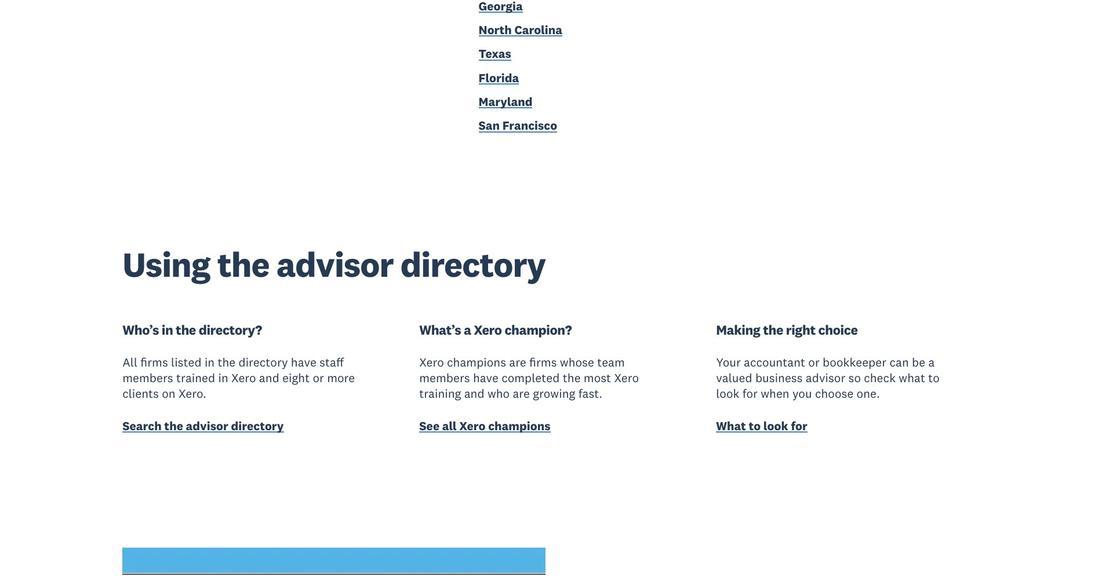 Task type: locate. For each thing, give the bounding box(es) containing it.
your
[[716, 355, 741, 370]]

1 vertical spatial to
[[749, 418, 761, 434]]

1 horizontal spatial to
[[928, 370, 940, 386]]

business
[[755, 370, 803, 386]]

to right 'what'
[[749, 418, 761, 434]]

1 vertical spatial directory
[[239, 355, 288, 370]]

0 horizontal spatial a
[[464, 322, 471, 338]]

0 vertical spatial have
[[291, 355, 316, 370]]

0 horizontal spatial members
[[122, 370, 173, 386]]

1 vertical spatial champions
[[488, 418, 550, 434]]

2 vertical spatial directory
[[231, 418, 284, 434]]

xero inside all firms listed in the directory have staff members trained in xero and eight or more clients on xero.
[[231, 370, 256, 386]]

most
[[584, 370, 611, 386]]

texas link
[[479, 46, 511, 64]]

the inside xero champions are firms whose team members have completed the most xero training and who are growing fast.
[[563, 370, 581, 386]]

to
[[928, 370, 940, 386], [749, 418, 761, 434]]

or up you
[[808, 355, 820, 370]]

whose
[[560, 355, 594, 370]]

more
[[327, 370, 355, 386]]

1 horizontal spatial and
[[464, 386, 484, 402]]

0 vertical spatial look
[[716, 386, 739, 402]]

and inside all firms listed in the directory have staff members trained in xero and eight or more clients on xero.
[[259, 370, 279, 386]]

1 horizontal spatial look
[[763, 418, 788, 434]]

1 horizontal spatial for
[[791, 418, 807, 434]]

0 horizontal spatial have
[[291, 355, 316, 370]]

advisor
[[276, 243, 393, 286], [806, 370, 845, 386], [186, 418, 228, 434]]

members up "training"
[[419, 370, 470, 386]]

check
[[864, 370, 896, 386]]

see all xero champions
[[419, 418, 550, 434]]

2 horizontal spatial in
[[218, 370, 228, 386]]

and inside xero champions are firms whose team members have completed the most xero training and who are growing fast.
[[464, 386, 484, 402]]

for
[[742, 386, 758, 402], [791, 418, 807, 434]]

san
[[479, 118, 500, 134]]

francisco
[[502, 118, 557, 134]]

directory
[[400, 243, 546, 286], [239, 355, 288, 370], [231, 418, 284, 434]]

what
[[716, 418, 746, 434]]

have
[[291, 355, 316, 370], [473, 370, 498, 386]]

1 horizontal spatial have
[[473, 370, 498, 386]]

look
[[716, 386, 739, 402], [763, 418, 788, 434]]

see all xero champions link
[[419, 418, 550, 437]]

are up completed
[[509, 355, 526, 370]]

0 vertical spatial to
[[928, 370, 940, 386]]

when
[[761, 386, 789, 402]]

have inside all firms listed in the directory have staff members trained in xero and eight or more clients on xero.
[[291, 355, 316, 370]]

0 vertical spatial for
[[742, 386, 758, 402]]

in up trained
[[205, 355, 215, 370]]

xero right trained
[[231, 370, 256, 386]]

or
[[808, 355, 820, 370], [313, 370, 324, 386]]

champions down who
[[488, 418, 550, 434]]

0 horizontal spatial to
[[749, 418, 761, 434]]

directory for search the advisor directory
[[231, 418, 284, 434]]

1 vertical spatial look
[[763, 418, 788, 434]]

your accountant or bookkeeper can be a valued business advisor so check what to look for when you choose one.
[[716, 355, 940, 402]]

firms up completed
[[529, 355, 557, 370]]

look inside the what to look for link
[[763, 418, 788, 434]]

xero champions are firms whose team members have completed the most xero training and who are growing fast.
[[419, 355, 639, 402]]

1 horizontal spatial a
[[928, 355, 935, 370]]

champions down what's a xero champion?
[[447, 355, 506, 370]]

0 horizontal spatial for
[[742, 386, 758, 402]]

growing
[[533, 386, 575, 402]]

2 horizontal spatial advisor
[[806, 370, 845, 386]]

choice
[[818, 322, 858, 338]]

making
[[716, 322, 760, 338]]

what's
[[419, 322, 461, 338]]

look down 'when'
[[763, 418, 788, 434]]

who's in the directory?
[[122, 322, 262, 338]]

xero
[[474, 322, 502, 338], [419, 355, 444, 370], [231, 370, 256, 386], [614, 370, 639, 386], [459, 418, 485, 434]]

and left who
[[464, 386, 484, 402]]

0 horizontal spatial or
[[313, 370, 324, 386]]

0 horizontal spatial and
[[259, 370, 279, 386]]

are
[[509, 355, 526, 370], [513, 386, 530, 402]]

advisor inside your accountant or bookkeeper can be a valued business advisor so check what to look for when you choose one.
[[806, 370, 845, 386]]

in right trained
[[218, 370, 228, 386]]

champion?
[[505, 322, 572, 338]]

and
[[259, 370, 279, 386], [464, 386, 484, 402]]

advisor for using the advisor directory
[[276, 243, 393, 286]]

the
[[217, 243, 269, 286], [176, 322, 196, 338], [763, 322, 783, 338], [218, 355, 236, 370], [563, 370, 581, 386], [164, 418, 183, 434]]

directory for using the advisor directory
[[400, 243, 546, 286]]

choose
[[815, 386, 854, 402]]

have up who
[[473, 370, 498, 386]]

directory?
[[199, 322, 262, 338]]

firms right all
[[140, 355, 168, 370]]

are down completed
[[513, 386, 530, 402]]

a inside your accountant or bookkeeper can be a valued business advisor so check what to look for when you choose one.
[[928, 355, 935, 370]]

a right what's
[[464, 322, 471, 338]]

members up clients
[[122, 370, 173, 386]]

search the advisor directory
[[122, 418, 284, 434]]

0 vertical spatial directory
[[400, 243, 546, 286]]

for down you
[[791, 418, 807, 434]]

to right what
[[928, 370, 940, 386]]

1 horizontal spatial or
[[808, 355, 820, 370]]

0 horizontal spatial look
[[716, 386, 739, 402]]

and left eight
[[259, 370, 279, 386]]

who's
[[122, 322, 159, 338]]

for down valued
[[742, 386, 758, 402]]

champions inside xero champions are firms whose team members have completed the most xero training and who are growing fast.
[[447, 355, 506, 370]]

1 horizontal spatial members
[[419, 370, 470, 386]]

1 firms from the left
[[140, 355, 168, 370]]

accountant
[[744, 355, 805, 370]]

one.
[[857, 386, 880, 402]]

what's a xero champion?
[[419, 322, 572, 338]]

fast.
[[578, 386, 602, 402]]

1 vertical spatial advisor
[[806, 370, 845, 386]]

1 members from the left
[[122, 370, 173, 386]]

2 vertical spatial advisor
[[186, 418, 228, 434]]

1 horizontal spatial firms
[[529, 355, 557, 370]]

0 horizontal spatial advisor
[[186, 418, 228, 434]]

members
[[122, 370, 173, 386], [419, 370, 470, 386]]

or down staff
[[313, 370, 324, 386]]

in right who's
[[162, 322, 173, 338]]

0 vertical spatial are
[[509, 355, 526, 370]]

all firms listed in the directory have staff members trained in xero and eight or more clients on xero.
[[122, 355, 355, 402]]

2 members from the left
[[419, 370, 470, 386]]

2 vertical spatial in
[[218, 370, 228, 386]]

florida
[[479, 70, 519, 86]]

champions
[[447, 355, 506, 370], [488, 418, 550, 434]]

1 vertical spatial for
[[791, 418, 807, 434]]

1 horizontal spatial in
[[205, 355, 215, 370]]

have up eight
[[291, 355, 316, 370]]

look down valued
[[716, 386, 739, 402]]

1 vertical spatial a
[[928, 355, 935, 370]]

to inside the what to look for link
[[749, 418, 761, 434]]

in
[[162, 322, 173, 338], [205, 355, 215, 370], [218, 370, 228, 386]]

1 vertical spatial have
[[473, 370, 498, 386]]

can
[[890, 355, 909, 370]]

0 vertical spatial or
[[808, 355, 820, 370]]

look inside your accountant or bookkeeper can be a valued business advisor so check what to look for when you choose one.
[[716, 386, 739, 402]]

1 horizontal spatial advisor
[[276, 243, 393, 286]]

0 vertical spatial advisor
[[276, 243, 393, 286]]

xero.
[[178, 386, 206, 402]]

a
[[464, 322, 471, 338], [928, 355, 935, 370]]

0 horizontal spatial firms
[[140, 355, 168, 370]]

2 firms from the left
[[529, 355, 557, 370]]

0 vertical spatial in
[[162, 322, 173, 338]]

1 vertical spatial in
[[205, 355, 215, 370]]

0 vertical spatial champions
[[447, 355, 506, 370]]

firms
[[140, 355, 168, 370], [529, 355, 557, 370]]

team
[[597, 355, 625, 370]]

using the advisor directory
[[122, 243, 546, 286]]

to inside your accountant or bookkeeper can be a valued business advisor so check what to look for when you choose one.
[[928, 370, 940, 386]]

1 vertical spatial or
[[313, 370, 324, 386]]

a right be at the bottom of the page
[[928, 355, 935, 370]]

or inside all firms listed in the directory have staff members trained in xero and eight or more clients on xero.
[[313, 370, 324, 386]]



Task type: describe. For each thing, give the bounding box(es) containing it.
on
[[162, 386, 175, 402]]

firms inside all firms listed in the directory have staff members trained in xero and eight or more clients on xero.
[[140, 355, 168, 370]]

see
[[419, 418, 439, 434]]

xero up "training"
[[419, 355, 444, 370]]

have inside xero champions are firms whose team members have completed the most xero training and who are growing fast.
[[473, 370, 498, 386]]

what
[[899, 370, 925, 386]]

north
[[479, 22, 512, 38]]

north carolina link
[[479, 22, 562, 40]]

xero right what's
[[474, 322, 502, 338]]

san francisco
[[479, 118, 557, 134]]

all
[[122, 355, 137, 370]]

you
[[792, 386, 812, 402]]

maryland link
[[479, 94, 532, 112]]

members inside all firms listed in the directory have staff members trained in xero and eight or more clients on xero.
[[122, 370, 173, 386]]

florida link
[[479, 70, 519, 88]]

bookkeeper
[[823, 355, 886, 370]]

be
[[912, 355, 925, 370]]

trained
[[176, 370, 215, 386]]

advisor for search the advisor directory
[[186, 418, 228, 434]]

staff
[[319, 355, 344, 370]]

valued
[[716, 370, 752, 386]]

using
[[122, 243, 210, 286]]

listed
[[171, 355, 202, 370]]

xero down team
[[614, 370, 639, 386]]

0 horizontal spatial in
[[162, 322, 173, 338]]

the inside all firms listed in the directory have staff members trained in xero and eight or more clients on xero.
[[218, 355, 236, 370]]

xero right all
[[459, 418, 485, 434]]

who
[[487, 386, 510, 402]]

texas
[[479, 46, 511, 62]]

search the advisor directory link
[[122, 418, 284, 437]]

search
[[122, 418, 162, 434]]

eight
[[282, 370, 310, 386]]

north carolina
[[479, 22, 562, 38]]

members inside xero champions are firms whose team members have completed the most xero training and who are growing fast.
[[419, 370, 470, 386]]

carolina
[[514, 22, 562, 38]]

what to look for
[[716, 418, 807, 434]]

1 vertical spatial are
[[513, 386, 530, 402]]

for inside your accountant or bookkeeper can be a valued business advisor so check what to look for when you choose one.
[[742, 386, 758, 402]]

0 vertical spatial a
[[464, 322, 471, 338]]

maryland
[[479, 94, 532, 110]]

directory inside all firms listed in the directory have staff members trained in xero and eight or more clients on xero.
[[239, 355, 288, 370]]

completed
[[502, 370, 560, 386]]

or inside your accountant or bookkeeper can be a valued business advisor so check what to look for when you choose one.
[[808, 355, 820, 370]]

so
[[848, 370, 861, 386]]

san francisco link
[[479, 118, 557, 136]]

right
[[786, 322, 816, 338]]

training
[[419, 386, 461, 402]]

all
[[442, 418, 457, 434]]

firms inside xero champions are firms whose team members have completed the most xero training and who are growing fast.
[[529, 355, 557, 370]]

making the right choice
[[716, 322, 858, 338]]

what to look for link
[[716, 418, 807, 437]]

clients
[[122, 386, 159, 402]]



Task type: vqa. For each thing, say whether or not it's contained in the screenshot.
track
no



